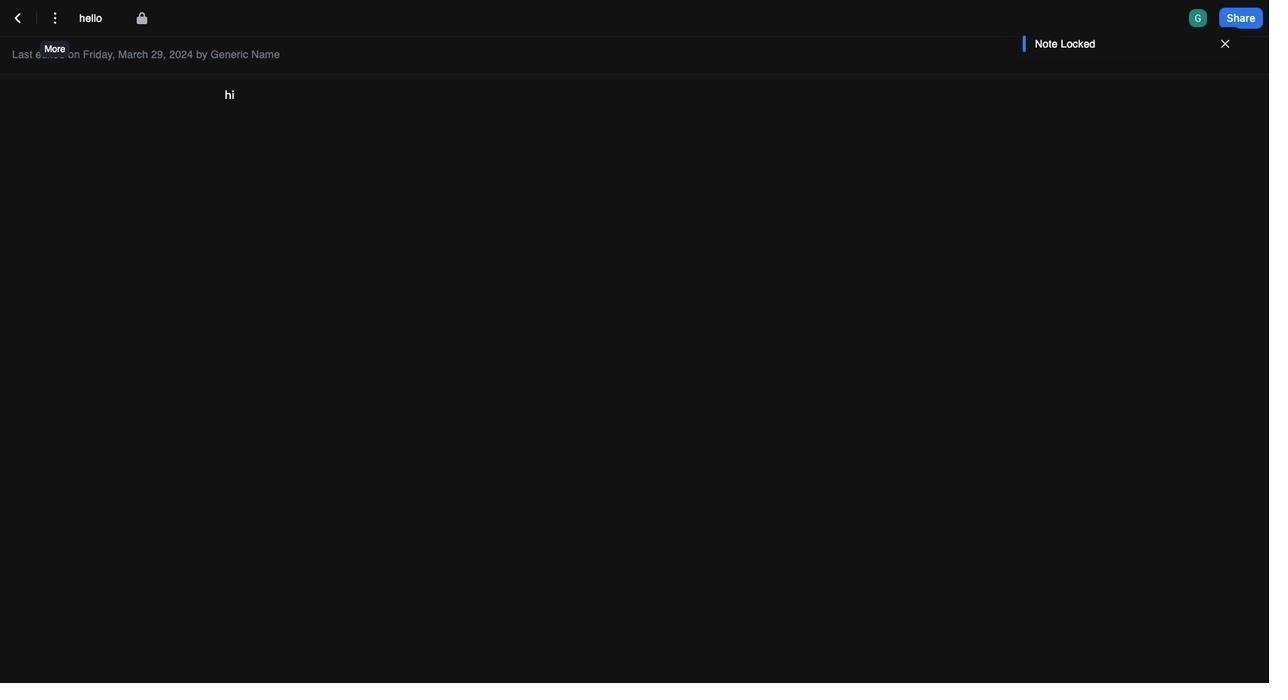 Task type: vqa. For each thing, say whether or not it's contained in the screenshot.
sign in with apple image
no



Task type: locate. For each thing, give the bounding box(es) containing it.
generic name image
[[1189, 9, 1207, 27]]

tooltip
[[39, 30, 71, 59]]

locked element
[[133, 9, 151, 27]]

italic image
[[283, 46, 301, 64]]

close image
[[1218, 36, 1233, 51]]

more image
[[46, 9, 64, 27]]

None text field
[[79, 11, 121, 26]]

alert
[[1016, 27, 1242, 60]]



Task type: describe. For each thing, give the bounding box(es) containing it.
locked image
[[133, 9, 151, 27]]

all notes image
[[9, 9, 27, 27]]

bold image
[[252, 46, 271, 64]]



